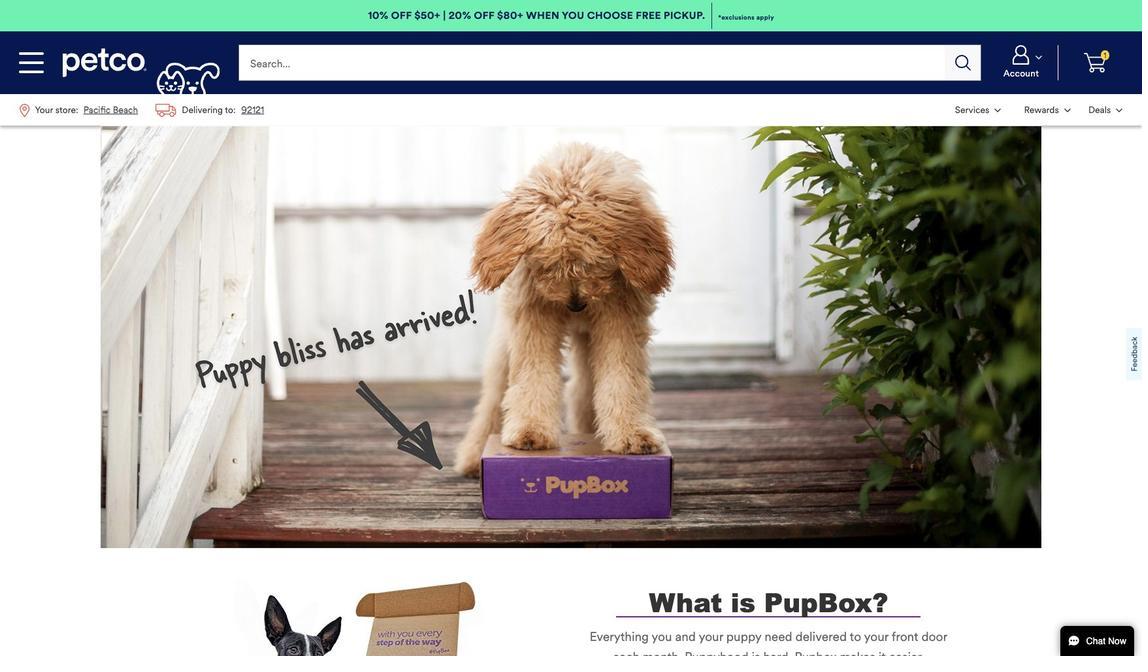 Task type: describe. For each thing, give the bounding box(es) containing it.
front
[[892, 629, 919, 644]]

|
[[443, 9, 446, 22]]

pupbox?
[[764, 584, 888, 620]]

*exclusions apply
[[718, 13, 774, 21]]

free
[[636, 9, 661, 22]]

puppy
[[727, 629, 762, 644]]

1 link
[[1064, 45, 1127, 80]]

0 vertical spatial  image
[[101, 126, 1042, 549]]

when
[[526, 9, 560, 22]]

it
[[879, 649, 886, 656]]

everything
[[590, 629, 649, 644]]

apply
[[757, 13, 774, 21]]

month.
[[643, 649, 682, 656]]

1 off from the left
[[391, 9, 412, 22]]

0 horizontal spatial you
[[562, 9, 585, 22]]

and
[[675, 629, 696, 644]]

$80+
[[497, 9, 523, 22]]

2 off from the left
[[474, 9, 495, 22]]

what is pupbox?
[[649, 584, 888, 620]]

2 your from the left
[[864, 629, 889, 644]]

to
[[850, 629, 861, 644]]

hard.
[[764, 649, 792, 656]]

easier.
[[889, 649, 925, 656]]

delivered
[[796, 629, 847, 644]]

makes
[[840, 649, 876, 656]]

1 list from the left
[[10, 94, 273, 126]]

1
[[1104, 51, 1107, 60]]

search image
[[955, 55, 971, 71]]

need
[[765, 629, 793, 644]]

$50+
[[414, 9, 441, 22]]

each
[[613, 649, 640, 656]]



Task type: locate. For each thing, give the bounding box(es) containing it.
is down puppy
[[752, 649, 760, 656]]

you right when
[[562, 9, 585, 22]]

pickup.
[[664, 9, 705, 22]]

 image
[[101, 126, 1042, 549], [147, 580, 487, 656]]

0 vertical spatial is
[[731, 584, 756, 620]]

carat down icon 13 button
[[990, 45, 1053, 80], [948, 95, 1009, 124], [1012, 95, 1079, 124], [1081, 95, 1131, 124]]

1 vertical spatial you
[[652, 629, 672, 644]]

10%
[[368, 9, 389, 22]]

10% off $50+ | 20% off $80+ when you choose free pickup.
[[368, 9, 705, 22]]

choose
[[587, 9, 633, 22]]

1 horizontal spatial you
[[652, 629, 672, 644]]

1 vertical spatial  image
[[147, 580, 487, 656]]

is inside everything you and your puppy need delivered to your front door each month. puppyhood is hard. pupbox makes it easier.
[[752, 649, 760, 656]]

off right 10%
[[391, 9, 412, 22]]

1 your from the left
[[699, 629, 723, 644]]

1 horizontal spatial off
[[474, 9, 495, 22]]

is up puppy
[[731, 584, 756, 620]]

your
[[699, 629, 723, 644], [864, 629, 889, 644]]

1 horizontal spatial list
[[946, 94, 1132, 126]]

0 horizontal spatial off
[[391, 9, 412, 22]]

your up the it
[[864, 629, 889, 644]]

2 list from the left
[[946, 94, 1132, 126]]

what
[[649, 584, 722, 620]]

your up puppyhood
[[699, 629, 723, 644]]

Search search field
[[239, 44, 945, 81]]

0 vertical spatial you
[[562, 9, 585, 22]]

off right the "20%"
[[474, 9, 495, 22]]

door
[[922, 629, 948, 644]]

*exclusions
[[718, 13, 755, 21]]

everything you and your puppy need delivered to your front door each month. puppyhood is hard. pupbox makes it easier.
[[590, 629, 948, 656]]

carat down icon 13 image
[[1036, 56, 1042, 59], [995, 108, 1001, 112], [1064, 108, 1071, 112], [1116, 108, 1123, 112]]

0 horizontal spatial list
[[10, 94, 273, 126]]

is
[[731, 584, 756, 620], [752, 649, 760, 656]]

list
[[10, 94, 273, 126], [946, 94, 1132, 126]]

1 horizontal spatial your
[[864, 629, 889, 644]]

pupbox
[[795, 649, 837, 656]]

1 vertical spatial is
[[752, 649, 760, 656]]

20%
[[449, 9, 471, 22]]

you
[[562, 9, 585, 22], [652, 629, 672, 644]]

you inside everything you and your puppy need delivered to your front door each month. puppyhood is hard. pupbox makes it easier.
[[652, 629, 672, 644]]

you up month.
[[652, 629, 672, 644]]

off
[[391, 9, 412, 22], [474, 9, 495, 22]]

0 horizontal spatial your
[[699, 629, 723, 644]]

puppyhood
[[685, 649, 749, 656]]



Task type: vqa. For each thing, say whether or not it's contained in the screenshot.
1st your
yes



